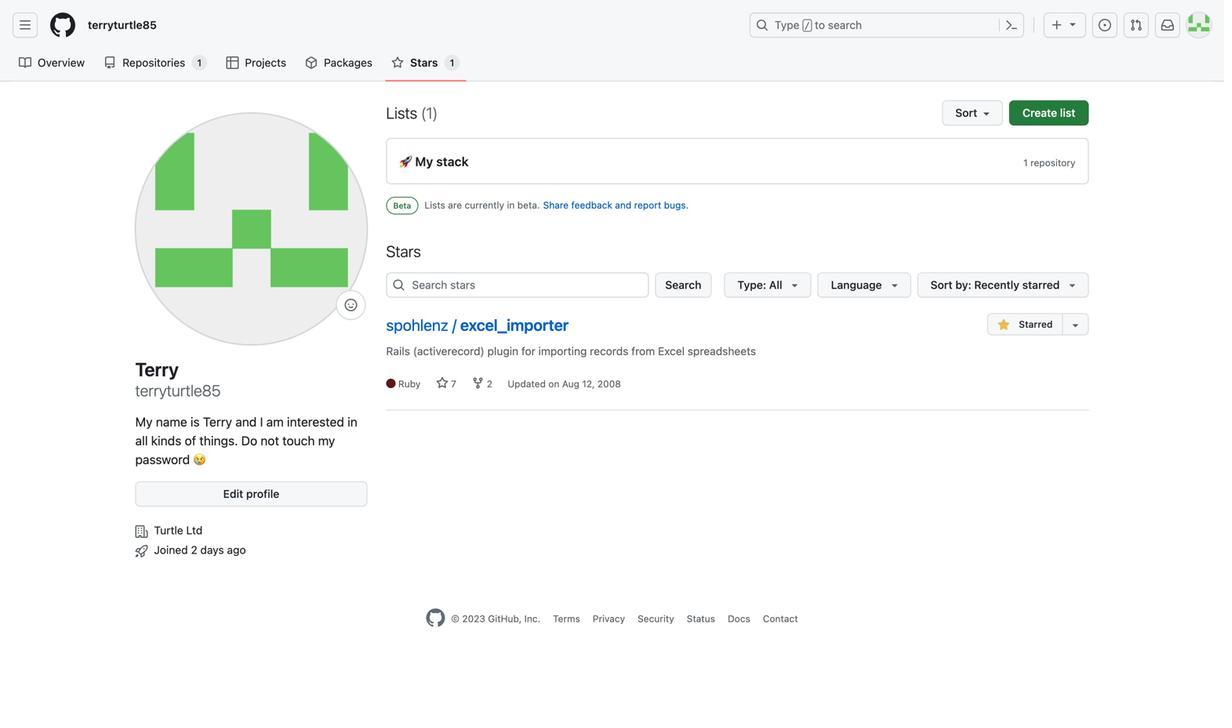 Task type: vqa. For each thing, say whether or not it's contained in the screenshot.
leftmost 'Homepage' Image
yes



Task type: describe. For each thing, give the bounding box(es) containing it.
repositories
[[122, 56, 185, 69]]

star fill image
[[997, 319, 1010, 331]]

homepage image
[[50, 13, 75, 38]]

all
[[135, 433, 148, 448]]

starred
[[1022, 278, 1060, 291]]

i
[[260, 414, 263, 429]]

2 horizontal spatial 1
[[1023, 157, 1028, 168]]

overview
[[38, 56, 85, 69]]

2 inside 2 link
[[484, 378, 495, 389]]

type: all
[[737, 278, 782, 291]]

name
[[156, 414, 187, 429]]

things.
[[199, 433, 238, 448]]

aug
[[562, 378, 579, 389]]

sort for sort by: recently starred
[[931, 278, 953, 291]]

😢
[[193, 452, 206, 467]]

to
[[815, 18, 825, 31]]

© 2023 github, inc.
[[451, 613, 540, 624]]

triangle down image for language
[[888, 279, 901, 291]]

type: all button
[[724, 272, 811, 298]]

Search stars search field
[[386, 272, 649, 298]]

star image
[[391, 56, 404, 69]]

my name is terry and i am interested in all kinds of things.  do not touch my password 😢
[[135, 414, 357, 467]]

contact link
[[763, 613, 798, 624]]

book image
[[19, 56, 31, 69]]

1 horizontal spatial my
[[415, 154, 433, 169]]

updated on aug 12, 2008
[[508, 378, 621, 389]]

share feedback and report bugs. link
[[543, 198, 689, 212]]

all
[[769, 278, 782, 291]]

security link
[[638, 613, 674, 624]]

/ for spohlenz
[[452, 316, 457, 334]]

are
[[448, 200, 462, 211]]

rails
[[386, 345, 410, 358]]

smiley image
[[345, 299, 357, 311]]

of
[[185, 433, 196, 448]]

terry inside terry terryturtle85
[[135, 358, 179, 380]]

contact
[[763, 613, 798, 624]]

search image
[[392, 279, 405, 291]]

lists for lists are currently in beta. share feedback and report bugs.
[[425, 200, 445, 211]]

spohlenz
[[386, 316, 448, 334]]

edit profile
[[223, 487, 279, 500]]

on
[[548, 378, 559, 389]]

star image
[[436, 377, 448, 389]]

and inside my name is terry and i am interested in all kinds of things.  do not touch my password 😢
[[235, 414, 257, 429]]

spreadsheets
[[688, 345, 756, 358]]

terryturtle85 link
[[82, 13, 163, 38]]

sort by: recently starred
[[931, 278, 1060, 291]]

packages
[[324, 56, 373, 69]]

terms link
[[553, 613, 580, 624]]

command palette image
[[1005, 19, 1018, 31]]

feedback
[[571, 200, 612, 211]]

0 vertical spatial stars
[[410, 56, 438, 69]]

records
[[590, 345, 628, 358]]

1 repository
[[1023, 157, 1075, 168]]

for
[[521, 345, 535, 358]]

2023
[[462, 613, 485, 624]]

spohlenz / excel_importer
[[386, 316, 569, 334]]

am
[[266, 414, 284, 429]]

terry inside my name is terry and i am interested in all kinds of things.  do not touch my password 😢
[[203, 414, 232, 429]]

currently
[[465, 200, 504, 211]]

lists for lists (1)
[[386, 104, 417, 122]]

plus image
[[1051, 19, 1063, 31]]

importing
[[538, 345, 587, 358]]

terry terryturtle85
[[135, 358, 221, 400]]

1 for stars
[[450, 57, 454, 68]]

(activerecord)
[[413, 345, 484, 358]]

type
[[775, 18, 799, 31]]

starred
[[1016, 319, 1053, 330]]

package image
[[305, 56, 318, 69]]

1 vertical spatial stars
[[386, 242, 421, 260]]

organization image
[[135, 525, 148, 538]]

turtle
[[154, 524, 183, 537]]

notifications image
[[1161, 19, 1174, 31]]

table image
[[226, 56, 239, 69]]

docs link
[[728, 613, 750, 624]]

rails (activerecord) plugin for importing records from excel spreadsheets
[[386, 345, 756, 358]]

2 link
[[472, 377, 495, 389]]

0 vertical spatial terryturtle85
[[88, 18, 157, 31]]

by:
[[955, 278, 971, 291]]

©
[[451, 613, 459, 624]]

report
[[634, 200, 661, 211]]

joined
[[154, 543, 188, 556]]

12,
[[582, 378, 595, 389]]



Task type: locate. For each thing, give the bounding box(es) containing it.
in left beta.
[[507, 200, 515, 211]]

stars up search icon
[[386, 242, 421, 260]]

projects
[[245, 56, 286, 69]]

0 horizontal spatial lists
[[386, 104, 417, 122]]

type:
[[737, 278, 766, 291]]

lists (1)
[[386, 104, 438, 122]]

1 horizontal spatial 1
[[450, 57, 454, 68]]

triangle down image inside language button
[[888, 279, 901, 291]]

edit
[[223, 487, 243, 500]]

lists left are
[[425, 200, 445, 211]]

search
[[665, 278, 701, 291]]

docs
[[728, 613, 750, 624]]

1 vertical spatial /
[[452, 316, 457, 334]]

1 vertical spatial sort
[[931, 278, 953, 291]]

triangle down image right starred
[[1066, 279, 1079, 291]]

0 vertical spatial lists
[[386, 104, 417, 122]]

7
[[448, 378, 459, 389]]

1 left table image
[[197, 57, 202, 68]]

terms
[[553, 613, 580, 624]]

feature release label: beta element
[[386, 197, 418, 214]]

security
[[638, 613, 674, 624]]

privacy link
[[593, 613, 625, 624]]

/
[[804, 20, 810, 31], [452, 316, 457, 334]]

my
[[318, 433, 335, 448]]

repository
[[1030, 157, 1075, 168]]

starred button
[[987, 313, 1062, 335]]

projects link
[[220, 51, 293, 74]]

(1)
[[421, 104, 438, 122]]

change your avatar image
[[135, 113, 367, 345]]

my right "🚀"
[[415, 154, 433, 169]]

beta.
[[517, 200, 540, 211]]

privacy
[[593, 613, 625, 624]]

2
[[484, 378, 495, 389], [191, 543, 197, 556]]

edit profile button
[[135, 481, 367, 507]]

0 horizontal spatial 2
[[191, 543, 197, 556]]

triangle down image inside sort by: recently starred button
[[1066, 279, 1079, 291]]

0 vertical spatial /
[[804, 20, 810, 31]]

triangle down image right language
[[888, 279, 901, 291]]

kinds
[[151, 433, 181, 448]]

fork image
[[472, 377, 484, 389]]

from
[[631, 345, 655, 358]]

0 horizontal spatial in
[[347, 414, 357, 429]]

and left i
[[235, 414, 257, 429]]

search
[[828, 18, 862, 31]]

rocket image
[[135, 545, 148, 558]]

2 down 'plugin'
[[484, 378, 495, 389]]

homepage image
[[426, 608, 445, 627]]

repo image
[[104, 56, 116, 69]]

sort
[[955, 106, 977, 119], [931, 278, 953, 291]]

bugs.
[[664, 200, 689, 211]]

triangle down image
[[789, 279, 801, 291]]

github,
[[488, 613, 522, 624]]

/ up (activerecord)
[[452, 316, 457, 334]]

sort inside button
[[931, 278, 953, 291]]

and
[[615, 200, 631, 211], [235, 414, 257, 429]]

0 horizontal spatial sort
[[931, 278, 953, 291]]

not
[[261, 433, 279, 448]]

triangle down image right the plus icon
[[1066, 18, 1079, 30]]

2 left days on the left bottom of the page
[[191, 543, 197, 556]]

1 horizontal spatial terry
[[203, 414, 232, 429]]

1 vertical spatial and
[[235, 414, 257, 429]]

updated
[[508, 378, 546, 389]]

🚀 my stack
[[400, 154, 469, 169]]

recently
[[974, 278, 1019, 291]]

1 horizontal spatial and
[[615, 200, 631, 211]]

status
[[687, 613, 715, 624]]

sort left create
[[955, 106, 977, 119]]

1 vertical spatial 2
[[191, 543, 197, 556]]

0 vertical spatial 2
[[484, 378, 495, 389]]

ruby
[[398, 378, 421, 389]]

0 horizontal spatial /
[[452, 316, 457, 334]]

1 vertical spatial my
[[135, 414, 153, 429]]

0 horizontal spatial and
[[235, 414, 257, 429]]

organization: turtle ltd element
[[135, 519, 367, 539]]

inc.
[[524, 613, 540, 624]]

password
[[135, 452, 190, 467]]

plugin
[[487, 345, 518, 358]]

1 horizontal spatial 2
[[484, 378, 495, 389]]

in right 'interested'
[[347, 414, 357, 429]]

lists are currently in beta. share feedback and report bugs.
[[425, 200, 689, 211]]

0 horizontal spatial my
[[135, 414, 153, 429]]

interested
[[287, 414, 344, 429]]

1
[[197, 57, 202, 68], [450, 57, 454, 68], [1023, 157, 1028, 168]]

my inside my name is terry and i am interested in all kinds of things.  do not touch my password 😢
[[135, 414, 153, 429]]

0 vertical spatial terry
[[135, 358, 179, 380]]

terry up "name"
[[135, 358, 179, 380]]

stack
[[436, 154, 469, 169]]

/ left the to
[[804, 20, 810, 31]]

1 vertical spatial in
[[347, 414, 357, 429]]

my up all
[[135, 414, 153, 429]]

1 vertical spatial lists
[[425, 200, 445, 211]]

lists left (1)
[[386, 104, 417, 122]]

stars right star image at the left top
[[410, 56, 438, 69]]

triangle down image
[[1066, 18, 1079, 30], [888, 279, 901, 291], [1066, 279, 1079, 291]]

triangle down image for sort by: recently starred
[[1066, 279, 1079, 291]]

do
[[241, 433, 257, 448]]

type / to search
[[775, 18, 862, 31]]

beta
[[393, 201, 411, 210]]

in
[[507, 200, 515, 211], [347, 414, 357, 429]]

0 vertical spatial in
[[507, 200, 515, 211]]

list
[[1060, 106, 1075, 119]]

ltd
[[186, 524, 202, 537]]

1 for repositories
[[197, 57, 202, 68]]

1 vertical spatial terryturtle85
[[135, 381, 221, 400]]

terryturtle85 up "name"
[[135, 381, 221, 400]]

1 horizontal spatial /
[[804, 20, 810, 31]]

git pull request image
[[1130, 19, 1142, 31]]

and left report
[[615, 200, 631, 211]]

terryturtle85 up repo image
[[88, 18, 157, 31]]

is
[[190, 414, 200, 429]]

0 horizontal spatial 1
[[197, 57, 202, 68]]

1 left repository
[[1023, 157, 1028, 168]]

lists
[[386, 104, 417, 122], [425, 200, 445, 211]]

1 horizontal spatial sort
[[955, 106, 977, 119]]

stars
[[410, 56, 438, 69], [386, 242, 421, 260]]

issue opened image
[[1099, 19, 1111, 31]]

/ inside type / to search
[[804, 20, 810, 31]]

create
[[1023, 106, 1057, 119]]

packages link
[[299, 51, 379, 74]]

ago
[[227, 543, 246, 556]]

language button
[[818, 272, 911, 298]]

language
[[831, 278, 882, 291]]

sort inside popup button
[[955, 106, 977, 119]]

create list
[[1023, 106, 1075, 119]]

excel_importer
[[460, 316, 569, 334]]

1 horizontal spatial in
[[507, 200, 515, 211]]

0 horizontal spatial terry
[[135, 358, 179, 380]]

0 vertical spatial sort
[[955, 106, 977, 119]]

days
[[200, 543, 224, 556]]

0 vertical spatial and
[[615, 200, 631, 211]]

status link
[[687, 613, 715, 624]]

share
[[543, 200, 569, 211]]

terry up things.
[[203, 414, 232, 429]]

/ for type
[[804, 20, 810, 31]]

1 vertical spatial terry
[[203, 414, 232, 429]]

profile
[[246, 487, 279, 500]]

sort for sort
[[955, 106, 977, 119]]

excel
[[658, 345, 685, 358]]

sort left 'by:' on the top of the page
[[931, 278, 953, 291]]

add this repository to a list image
[[1069, 319, 1082, 331]]

🚀
[[400, 154, 412, 169]]

2008
[[597, 378, 621, 389]]

search button
[[655, 272, 712, 298]]

0 vertical spatial my
[[415, 154, 433, 169]]

in inside my name is terry and i am interested in all kinds of things.  do not touch my password 😢
[[347, 414, 357, 429]]

1 right star image at the left top
[[450, 57, 454, 68]]

sort by: recently starred button
[[917, 272, 1089, 298]]

1 horizontal spatial lists
[[425, 200, 445, 211]]

7 link
[[436, 377, 459, 389]]



